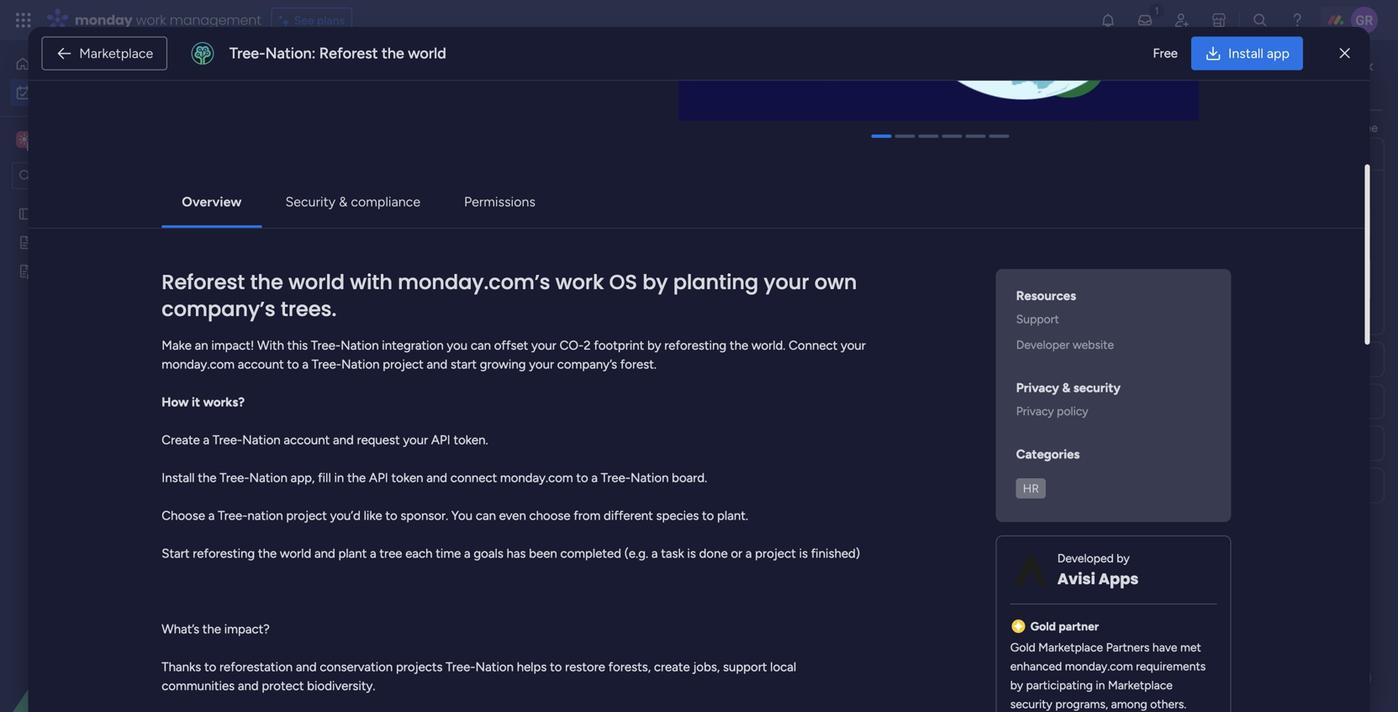 Task type: describe. For each thing, give the bounding box(es) containing it.
company's inside make an impact! with this tree-nation integration you can offset your co-2 footprint by reforesting the world. connect your monday.com account to a tree-nation project and start growing your company's forest.
[[557, 357, 617, 372]]

date
[[361, 661, 397, 683]]

people
[[1051, 268, 1087, 282]]

task
[[661, 546, 684, 561]]

new item for mar 16
[[273, 515, 325, 529]]

invite members image
[[1174, 12, 1191, 29]]

security
[[285, 194, 336, 210]]

been
[[529, 546, 557, 561]]

next
[[283, 480, 317, 501]]

have
[[1153, 640, 1178, 654]]

update feed image
[[1137, 12, 1154, 29]]

impact!
[[211, 338, 254, 353]]

and inside main content
[[1232, 121, 1252, 135]]

os
[[609, 268, 637, 296]]

partner
[[1059, 619, 1099, 633]]

company's inside the reforest the world with monday.com's work os by planting your own company's trees.
[[162, 295, 275, 323]]

from
[[574, 508, 601, 523]]

home link
[[10, 50, 204, 77]]

/ for next week / 1 item
[[364, 480, 372, 501]]

mar 16
[[1162, 515, 1193, 528]]

marketplace button
[[41, 37, 168, 70]]

resources
[[1016, 288, 1076, 303]]

1 horizontal spatial marketplace
[[1039, 640, 1103, 654]]

growing
[[480, 357, 526, 372]]

/ for past dates /
[[368, 207, 376, 229]]

1 vertical spatial reforesting
[[193, 546, 255, 561]]

new item for to-do
[[273, 333, 325, 347]]

to inside make an impact! with this tree-nation integration you can offset your co-2 footprint by reforesting the world. connect your monday.com account to a tree-nation project and start growing your company's forest.
[[287, 357, 299, 372]]

done
[[699, 546, 728, 561]]

home
[[37, 57, 69, 71]]

dapulse x slim image
[[1340, 43, 1350, 63]]

columns
[[1185, 121, 1229, 135]]

1 horizontal spatial you'd
[[1294, 121, 1322, 135]]

0 vertical spatial reforest
[[319, 44, 378, 62]]

1 horizontal spatial my
[[1174, 85, 1194, 104]]

the inside the reforest the world with monday.com's work os by planting your own company's trees.
[[250, 268, 283, 296]]

others.
[[1150, 697, 1187, 711]]

among
[[1111, 697, 1147, 711]]

0 horizontal spatial work
[[293, 63, 361, 101]]

project inside make an impact! with this tree-nation integration you can offset your co-2 footprint by reforesting the world. connect your monday.com account to a tree-nation project and start growing your company's forest.
[[383, 357, 424, 372]]

fill
[[318, 470, 331, 485]]

see
[[1360, 121, 1378, 135]]

notifications image
[[1100, 12, 1117, 29]]

week for next
[[321, 480, 360, 501]]

0 horizontal spatial free
[[205, 67, 230, 82]]

categories
[[1016, 447, 1080, 462]]

0 vertical spatial in
[[334, 470, 344, 485]]

avisi
[[1057, 568, 1095, 590]]

Filter dashboard by text search field
[[319, 133, 472, 160]]

projects
[[396, 659, 443, 675]]

apps
[[1099, 568, 1139, 590]]

with
[[257, 338, 284, 353]]

column
[[1127, 394, 1168, 409]]

nation:
[[265, 44, 316, 62]]

app,
[[291, 470, 315, 485]]

dates
[[320, 207, 364, 229]]

items inside today / 2 items
[[356, 272, 385, 287]]

choose for choose a tree-nation project you'd like to sponsor. you can even choose from different species to plant.
[[162, 508, 205, 523]]

search everything image
[[1252, 12, 1269, 29]]

1 to-do from the top
[[723, 334, 753, 347]]

2 + add item from the top
[[275, 544, 333, 559]]

your left the co-
[[531, 338, 556, 353]]

by inside gold marketplace partners have met enhanced monday.com requirements by participating in marketplace security programs, among others.
[[1010, 678, 1023, 692]]

nation left integration
[[341, 338, 379, 353]]

0 inside this week / 0 items
[[373, 424, 380, 438]]

by inside developed by avisi apps
[[1117, 551, 1130, 565]]

16
[[1183, 515, 1193, 528]]

resources support
[[1016, 288, 1076, 326]]

past
[[283, 207, 316, 229]]

token.
[[454, 432, 488, 448]]

1 workspace image from the left
[[16, 130, 33, 149]]

world inside the reforest the world with monday.com's work os by planting your own company's trees.
[[288, 268, 345, 296]]

security inside privacy & security privacy policy
[[1073, 380, 1121, 395]]

private board image
[[18, 263, 34, 279]]

what's
[[162, 622, 199, 637]]

jobs,
[[693, 659, 720, 675]]

without a date / 0 items
[[283, 661, 452, 683]]

monday work management
[[75, 11, 261, 29]]

gold for gold marketplace partners have met enhanced monday.com requirements by participating in marketplace security programs, among others.
[[1010, 640, 1036, 654]]

protect
[[262, 678, 304, 693]]

0 vertical spatial item
[[310, 363, 333, 377]]

security & compliance
[[285, 194, 420, 210]]

nation up this week / 0 items
[[341, 357, 380, 372]]

2 horizontal spatial project
[[755, 546, 796, 561]]

create a tree-nation account and request your api token.
[[162, 432, 488, 448]]

nation left board.
[[631, 470, 669, 485]]

& for privacy
[[1062, 380, 1070, 395]]

date
[[1165, 268, 1190, 282]]

to
[[1318, 75, 1331, 90]]

choose
[[529, 508, 571, 523]]

policy
[[1057, 404, 1088, 418]]

item inside next week / 1 item
[[384, 484, 407, 499]]

privacy & security privacy policy
[[1016, 380, 1121, 418]]

and left plant
[[314, 546, 335, 561]]

reforest the world with monday.com's work os by planting your own company's trees.
[[162, 268, 857, 323]]

support
[[723, 659, 767, 675]]

0 horizontal spatial my
[[248, 63, 287, 101]]

plans
[[317, 13, 345, 27]]

to right helps
[[550, 659, 562, 675]]

thanks to reforestation and conservation projects tree-nation helps to restore forests, create jobs, support local communities and protect biodiversity.
[[162, 659, 796, 693]]

today
[[283, 268, 331, 289]]

0 horizontal spatial greg robinson image
[[1104, 267, 1129, 292]]

security inside gold marketplace partners have met enhanced monday.com requirements by participating in marketplace security programs, among others.
[[1010, 697, 1053, 711]]

and right token
[[426, 470, 447, 485]]

to left 'see'
[[1345, 121, 1357, 135]]

tree
[[380, 546, 402, 561]]

project for project
[[273, 303, 311, 317]]

a right or
[[746, 546, 752, 561]]

developer
[[1016, 337, 1070, 352]]

2 workspace image from the left
[[18, 130, 30, 149]]

and left request
[[333, 432, 354, 448]]

species
[[656, 508, 699, 523]]

customize
[[1100, 85, 1171, 104]]

world.
[[752, 338, 786, 353]]

has
[[507, 546, 526, 561]]

0 vertical spatial world
[[408, 44, 446, 62]]

partners
[[1106, 640, 1150, 654]]

2 public board image from the top
[[18, 235, 34, 251]]

reforest inside the reforest the world with monday.com's work os by planting your own company's trees.
[[162, 268, 245, 296]]

a right "time"
[[464, 546, 471, 561]]

0 inside 'without a date / 0 items'
[[412, 666, 420, 680]]

item for to-do
[[301, 333, 325, 347]]

local
[[770, 659, 796, 675]]

main content containing past dates /
[[223, 40, 1398, 712]]

2 add from the top
[[285, 544, 307, 559]]

goals
[[474, 546, 503, 561]]

0 vertical spatial work
[[136, 11, 166, 29]]

offset
[[494, 338, 528, 353]]

helps
[[517, 659, 547, 675]]

week for this
[[318, 419, 357, 441]]

new for mar
[[273, 515, 298, 529]]

met
[[1180, 640, 1201, 654]]

hr button
[[1016, 478, 1046, 498]]

app
[[1267, 45, 1290, 61]]

avisi apps logo image
[[1010, 550, 1051, 590]]

request
[[357, 432, 400, 448]]

conservation
[[320, 659, 393, 675]]

list
[[1350, 75, 1365, 90]]

plant.
[[717, 508, 748, 523]]

2 vertical spatial world
[[280, 546, 311, 561]]

a left task
[[651, 546, 658, 561]]

gold partner
[[1031, 619, 1099, 633]]

1 privacy from the top
[[1016, 380, 1059, 395]]

requirements
[[1136, 659, 1206, 673]]

2 inside make an impact! with this tree-nation integration you can offset your co-2 footprint by reforesting the world. connect your monday.com account to a tree-nation project and start growing your company's forest.
[[584, 338, 591, 353]]

your right connect
[[841, 338, 866, 353]]

programs,
[[1055, 697, 1108, 711]]

forest.
[[620, 357, 657, 372]]

boards,
[[1143, 121, 1182, 135]]

gold marketplace partners have met enhanced monday.com requirements by participating in marketplace security programs, among others.
[[1010, 640, 1206, 711]]

choose a tree-nation project you'd like to sponsor. you can even choose from different species to plant.
[[162, 508, 748, 523]]

/ for this week / 0 items
[[361, 419, 369, 441]]

by inside the reforest the world with monday.com's work os by planting your own company's trees.
[[643, 268, 668, 296]]

finished)
[[811, 546, 860, 561]]

plant
[[338, 546, 367, 561]]

1 add from the top
[[285, 363, 307, 377]]

connect
[[450, 470, 497, 485]]

2 inside today / 2 items
[[347, 272, 353, 287]]



Task type: locate. For each thing, give the bounding box(es) containing it.
home option
[[10, 50, 204, 77]]

integration
[[382, 338, 444, 353]]

None text field
[[1090, 209, 1370, 238]]

greg robinson image
[[1351, 7, 1378, 34], [1104, 267, 1129, 292]]

new for to-
[[273, 333, 298, 347]]

and left start on the left of page
[[427, 357, 448, 372]]

1 horizontal spatial company's
[[557, 357, 617, 372]]

0 horizontal spatial 0
[[373, 424, 380, 438]]

free
[[1153, 46, 1178, 61], [205, 67, 230, 82]]

and
[[1232, 121, 1252, 135], [427, 357, 448, 372], [333, 432, 354, 448], [426, 470, 447, 485], [314, 546, 335, 561], [296, 659, 317, 675], [238, 678, 259, 693]]

0 horizontal spatial like
[[364, 508, 382, 523]]

mar
[[1162, 515, 1180, 528]]

project
[[383, 357, 424, 372], [286, 508, 327, 523], [755, 546, 796, 561]]

the inside make an impact! with this tree-nation integration you can offset your co-2 footprint by reforesting the world. connect your monday.com account to a tree-nation project and start growing your company's forest.
[[730, 338, 748, 353]]

nation
[[248, 508, 283, 523]]

add
[[285, 363, 307, 377], [285, 544, 307, 559]]

reforesting down planting
[[664, 338, 727, 353]]

by right os
[[643, 268, 668, 296]]

biodiversity.
[[307, 678, 375, 693]]

account up app,
[[284, 432, 330, 448]]

2 do from the top
[[739, 516, 753, 530]]

choose the boards, columns and people you'd like to see
[[1080, 121, 1378, 135]]

0
[[373, 424, 380, 438], [412, 666, 420, 680]]

work
[[293, 63, 361, 101], [1197, 85, 1232, 104]]

1 vertical spatial you'd
[[330, 508, 361, 523]]

2 horizontal spatial marketplace
[[1108, 678, 1173, 692]]

greg robinson image right people
[[1104, 267, 1129, 292]]

install for install app
[[1228, 45, 1264, 61]]

developed
[[1057, 551, 1114, 565]]

is
[[687, 546, 696, 561], [799, 546, 808, 561]]

1 vertical spatial privacy
[[1016, 404, 1054, 418]]

project down next at the bottom of the page
[[286, 508, 327, 523]]

1 image
[[1149, 1, 1164, 20]]

gold inside gold marketplace partners have met enhanced monday.com requirements by participating in marketplace security programs, among others.
[[1010, 640, 1036, 654]]

group
[[749, 268, 783, 282]]

select product image
[[15, 12, 32, 29]]

or
[[731, 546, 742, 561]]

work up columns
[[1197, 85, 1232, 104]]

2 horizontal spatial monday.com
[[1065, 659, 1133, 673]]

you
[[451, 508, 473, 523]]

account
[[238, 357, 284, 372], [284, 432, 330, 448]]

2 new item from the top
[[273, 515, 325, 529]]

like down 1 at the bottom of page
[[364, 508, 382, 523]]

1 vertical spatial gold
[[1010, 640, 1036, 654]]

a left date
[[347, 661, 357, 683]]

2 left footprint
[[584, 338, 591, 353]]

tree- inside thanks to reforestation and conservation projects tree-nation helps to restore forests, create jobs, support local communities and protect biodiversity.
[[446, 659, 475, 675]]

1 vertical spatial greg robinson image
[[1104, 267, 1129, 292]]

1 vertical spatial do
[[739, 516, 753, 530]]

start
[[451, 357, 477, 372]]

0 vertical spatial greg robinson image
[[1351, 7, 1378, 34]]

to do list button
[[1287, 69, 1373, 96]]

what's the impact?
[[162, 622, 270, 637]]

1 horizontal spatial project
[[854, 333, 892, 348]]

1 vertical spatial 0
[[412, 666, 420, 680]]

1 horizontal spatial work
[[1197, 85, 1232, 104]]

by up apps in the bottom of the page
[[1117, 551, 1130, 565]]

monday.com down partners
[[1065, 659, 1133, 673]]

0 vertical spatial free
[[1153, 46, 1178, 61]]

free down management
[[205, 67, 230, 82]]

0 vertical spatial add
[[285, 363, 307, 377]]

status column
[[1090, 394, 1168, 409]]

and up protect
[[296, 659, 317, 675]]

1 vertical spatial project
[[854, 333, 892, 348]]

1 horizontal spatial free
[[1153, 46, 1178, 61]]

items right date
[[423, 666, 452, 680]]

0 horizontal spatial monday.com
[[162, 357, 235, 372]]

is right task
[[687, 546, 696, 561]]

work inside the reforest the world with monday.com's work os by planting your own company's trees.
[[556, 268, 604, 296]]

do down planting
[[739, 334, 753, 347]]

0 vertical spatial monday.com
[[162, 357, 235, 372]]

1 vertical spatial work
[[556, 268, 604, 296]]

+ add item left plant
[[275, 544, 333, 559]]

2 vertical spatial monday.com
[[1065, 659, 1133, 673]]

item for mar 16
[[301, 515, 325, 529]]

1 vertical spatial monday.com
[[500, 470, 573, 485]]

0 horizontal spatial 2
[[347, 272, 353, 287]]

hr
[[1023, 481, 1039, 495]]

+
[[275, 363, 282, 377], [275, 544, 282, 559]]

0 vertical spatial you'd
[[1294, 121, 1322, 135]]

1 vertical spatial security
[[1010, 697, 1053, 711]]

item
[[301, 333, 325, 347], [301, 515, 325, 529]]

0 horizontal spatial &
[[339, 194, 348, 210]]

0 vertical spatial items
[[356, 272, 385, 287]]

project down today
[[273, 303, 311, 317]]

project management link
[[852, 325, 1007, 354]]

0 vertical spatial like
[[1325, 121, 1343, 135]]

1 vertical spatial item
[[301, 515, 325, 529]]

my down nation:
[[248, 63, 287, 101]]

project
[[273, 303, 311, 317], [854, 333, 892, 348]]

developed by avisi apps
[[1057, 551, 1139, 590]]

api for the
[[369, 470, 388, 485]]

2 vertical spatial marketplace
[[1108, 678, 1173, 692]]

1 new from the top
[[273, 333, 298, 347]]

new down next at the bottom of the page
[[273, 515, 298, 529]]

1 vertical spatial new item
[[273, 515, 325, 529]]

1 is from the left
[[687, 546, 696, 561]]

0 vertical spatial company's
[[162, 295, 275, 323]]

install down 'create'
[[162, 470, 195, 485]]

a up from
[[591, 470, 598, 485]]

0 horizontal spatial project
[[286, 508, 327, 523]]

monday.com's
[[398, 268, 550, 296]]

it
[[192, 395, 200, 410]]

overview
[[182, 194, 242, 210]]

& inside privacy & security privacy policy
[[1062, 380, 1070, 395]]

0 horizontal spatial reforest
[[162, 268, 245, 296]]

lottie animation element
[[0, 542, 214, 712]]

0 vertical spatial api
[[431, 432, 450, 448]]

workspace image
[[16, 130, 33, 149], [18, 130, 30, 149]]

lottie animation image
[[0, 542, 214, 712]]

to- left world.
[[723, 334, 739, 347]]

work right monday
[[136, 11, 166, 29]]

overview button
[[168, 185, 255, 218]]

permissions button
[[451, 185, 549, 218]]

0 vertical spatial public board image
[[18, 206, 34, 222]]

item down 'trees.'
[[310, 363, 333, 377]]

0 vertical spatial can
[[471, 338, 491, 353]]

1 horizontal spatial reforesting
[[664, 338, 727, 353]]

reforest up "an"
[[162, 268, 245, 296]]

1 horizontal spatial monday.com
[[500, 470, 573, 485]]

1 horizontal spatial 0
[[412, 666, 420, 680]]

monday.com up choose
[[500, 470, 573, 485]]

+ down with on the left top of page
[[275, 363, 282, 377]]

0 horizontal spatial marketplace
[[79, 45, 153, 61]]

1 do from the top
[[739, 334, 753, 347]]

your right request
[[403, 432, 428, 448]]

make
[[162, 338, 192, 353]]

1 vertical spatial choose
[[162, 508, 205, 523]]

2 + from the top
[[275, 544, 282, 559]]

project right or
[[755, 546, 796, 561]]

items up token
[[383, 424, 412, 438]]

monday.com inside make an impact! with this tree-nation integration you can offset your co-2 footprint by reforesting the world. connect your monday.com account to a tree-nation project and start growing your company's forest.
[[162, 357, 235, 372]]

0 vertical spatial project
[[273, 303, 311, 317]]

0 horizontal spatial reforesting
[[193, 546, 255, 561]]

0 vertical spatial account
[[238, 357, 284, 372]]

and inside make an impact! with this tree-nation integration you can offset your co-2 footprint by reforesting the world. connect your monday.com account to a tree-nation project and start growing your company's forest.
[[427, 357, 448, 372]]

1 vertical spatial project
[[286, 508, 327, 523]]

completed
[[560, 546, 621, 561]]

board.
[[672, 470, 707, 485]]

2 is from the left
[[799, 546, 808, 561]]

new item down 'trees.'
[[273, 333, 325, 347]]

to-do down planting
[[723, 334, 753, 347]]

do up or
[[739, 516, 753, 530]]

item down next at the bottom of the page
[[301, 515, 325, 529]]

monday.com down "an"
[[162, 357, 235, 372]]

work left os
[[556, 268, 604, 296]]

restore
[[565, 659, 605, 675]]

nation left app,
[[249, 470, 288, 485]]

install app
[[1228, 45, 1290, 61]]

list box
[[0, 196, 214, 512]]

by up forest.
[[647, 338, 661, 353]]

0 vertical spatial do
[[739, 334, 753, 347]]

this
[[287, 338, 308, 353]]

to left "sponsor."
[[385, 508, 397, 523]]

is left the finished)
[[799, 546, 808, 561]]

item right 1 at the bottom of page
[[384, 484, 407, 499]]

0 horizontal spatial project
[[273, 303, 311, 317]]

to up "communities"
[[204, 659, 216, 675]]

1 vertical spatial can
[[476, 508, 496, 523]]

by inside make an impact! with this tree-nation integration you can offset your co-2 footprint by reforesting the world. connect your monday.com account to a tree-nation project and start growing your company's forest.
[[647, 338, 661, 353]]

1 vertical spatial marketplace
[[1039, 640, 1103, 654]]

& for security
[[339, 194, 348, 210]]

reforestation
[[219, 659, 293, 675]]

gold for gold partner
[[1031, 619, 1056, 633]]

add left plant
[[285, 544, 307, 559]]

public board image
[[18, 206, 34, 222], [18, 235, 34, 251]]

2 right today
[[347, 272, 353, 287]]

0 vertical spatial 2
[[347, 272, 353, 287]]

reforesting inside make an impact! with this tree-nation integration you can offset your co-2 footprint by reforesting the world. connect your monday.com account to a tree-nation project and start growing your company's forest.
[[664, 338, 727, 353]]

with
[[350, 268, 393, 296]]

1 new item from the top
[[273, 333, 325, 347]]

support
[[1016, 312, 1059, 326]]

0 vertical spatial to-
[[723, 334, 739, 347]]

1 item from the top
[[301, 333, 325, 347]]

install for install the tree-nation app, fill in the api token and connect monday.com to a tree-nation board.
[[162, 470, 195, 485]]

without
[[283, 661, 343, 683]]

1 vertical spatial 2
[[584, 338, 591, 353]]

0 vertical spatial project
[[383, 357, 424, 372]]

security up 'policy'
[[1073, 380, 1121, 395]]

you
[[447, 338, 468, 353]]

to
[[1345, 121, 1357, 135], [287, 357, 299, 372], [576, 470, 588, 485], [385, 508, 397, 523], [702, 508, 714, 523], [204, 659, 216, 675], [550, 659, 562, 675]]

and down reforestation
[[238, 678, 259, 693]]

0 up 1 at the bottom of page
[[373, 424, 380, 438]]

week right this
[[318, 419, 357, 441]]

1 horizontal spatial security
[[1073, 380, 1121, 395]]

0 horizontal spatial is
[[687, 546, 696, 561]]

a left the 'tree'
[[370, 546, 376, 561]]

1 vertical spatial to-do
[[723, 516, 753, 530]]

privacy left 'policy'
[[1016, 404, 1054, 418]]

new down 'trees.'
[[273, 333, 298, 347]]

security
[[1073, 380, 1121, 395], [1010, 697, 1053, 711]]

company's down the co-
[[557, 357, 617, 372]]

2 vertical spatial project
[[755, 546, 796, 561]]

work down the tree-nation: reforest the world
[[293, 63, 361, 101]]

install inside button
[[1228, 45, 1264, 61]]

to- up or
[[723, 516, 739, 530]]

forests,
[[608, 659, 651, 675]]

reforesting right start
[[193, 546, 255, 561]]

monday marketplace image
[[1211, 12, 1228, 29]]

to-do up or
[[723, 516, 753, 530]]

1 + from the top
[[275, 363, 282, 377]]

1 horizontal spatial in
[[1096, 678, 1105, 692]]

1 vertical spatial world
[[288, 268, 345, 296]]

install the tree-nation app, fill in the api token and connect monday.com to a tree-nation board.
[[162, 470, 707, 485]]

and left 'people'
[[1232, 121, 1252, 135]]

work inside main content
[[1197, 85, 1232, 104]]

participating
[[1026, 678, 1093, 692]]

marketplace inside button
[[79, 45, 153, 61]]

2 vertical spatial item
[[310, 544, 333, 559]]

0 right date
[[412, 666, 420, 680]]

application logo image
[[189, 40, 216, 67]]

nation left helps
[[475, 659, 514, 675]]

2 to- from the top
[[723, 516, 739, 530]]

marketplace down monday
[[79, 45, 153, 61]]

0 vertical spatial reforesting
[[664, 338, 727, 353]]

in inside gold marketplace partners have met enhanced monday.com requirements by participating in marketplace security programs, among others.
[[1096, 678, 1105, 692]]

option
[[0, 199, 214, 202]]

nation inside thanks to reforestation and conservation projects tree-nation helps to restore forests, create jobs, support local communities and protect biodiversity.
[[475, 659, 514, 675]]

the
[[382, 44, 404, 62], [1123, 121, 1141, 135], [250, 268, 283, 296], [730, 338, 748, 353], [198, 470, 217, 485], [347, 470, 366, 485], [258, 546, 277, 561], [202, 622, 221, 637]]

1 to- from the top
[[723, 334, 739, 347]]

1 vertical spatial week
[[321, 480, 360, 501]]

monday.com
[[162, 357, 235, 372], [500, 470, 573, 485], [1065, 659, 1133, 673]]

api left token
[[369, 470, 388, 485]]

1 horizontal spatial reforest
[[319, 44, 378, 62]]

choose down customize
[[1080, 121, 1120, 135]]

1 vertical spatial item
[[384, 484, 407, 499]]

2 privacy from the top
[[1016, 404, 1054, 418]]

trees.
[[281, 295, 337, 323]]

a right 'create'
[[203, 432, 210, 448]]

items right today
[[356, 272, 385, 287]]

1 horizontal spatial project
[[383, 357, 424, 372]]

gold left partner
[[1031, 619, 1056, 633]]

1 vertical spatial add
[[285, 544, 307, 559]]

install left app
[[1228, 45, 1264, 61]]

week left 1 at the bottom of page
[[321, 480, 360, 501]]

2 new from the top
[[273, 515, 298, 529]]

to left plant.
[[702, 508, 714, 523]]

item down 'trees.'
[[301, 333, 325, 347]]

help image
[[1289, 12, 1306, 29]]

to down "this"
[[287, 357, 299, 372]]

compliance
[[351, 194, 420, 210]]

people
[[1255, 121, 1291, 135]]

api left the token.
[[431, 432, 450, 448]]

start
[[162, 546, 190, 561]]

company's up the impact!
[[162, 295, 275, 323]]

items inside this week / 0 items
[[383, 424, 412, 438]]

1 public board image from the top
[[18, 206, 34, 222]]

0 vertical spatial install
[[1228, 45, 1264, 61]]

how
[[162, 395, 189, 410]]

1 vertical spatial to-
[[723, 516, 739, 530]]

free down invite members icon
[[1153, 46, 1178, 61]]

items inside 'without a date / 0 items'
[[423, 666, 452, 680]]

1 vertical spatial new
[[273, 515, 298, 529]]

1 vertical spatial items
[[383, 424, 412, 438]]

main content
[[223, 40, 1398, 712]]

1 vertical spatial + add item
[[275, 544, 333, 559]]

0 horizontal spatial security
[[1010, 697, 1053, 711]]

a inside make an impact! with this tree-nation integration you can offset your co-2 footprint by reforesting the world. connect your monday.com account to a tree-nation project and start growing your company's forest.
[[302, 357, 309, 372]]

your right growing
[[529, 357, 554, 372]]

privacy up 'policy'
[[1016, 380, 1059, 395]]

different
[[604, 508, 653, 523]]

account inside make an impact! with this tree-nation integration you can offset your co-2 footprint by reforesting the world. connect your monday.com account to a tree-nation project and start growing your company's forest.
[[238, 357, 284, 372]]

project left management
[[854, 333, 892, 348]]

0 vertical spatial + add item
[[275, 363, 333, 377]]

0 horizontal spatial install
[[162, 470, 195, 485]]

website
[[1073, 337, 1114, 352]]

install
[[1228, 45, 1264, 61], [162, 470, 195, 485]]

marketplace
[[79, 45, 153, 61], [1039, 640, 1103, 654], [1108, 678, 1173, 692]]

your left own
[[764, 268, 809, 296]]

security down participating
[[1010, 697, 1053, 711]]

token
[[391, 470, 423, 485]]

to up from
[[576, 470, 588, 485]]

1 vertical spatial like
[[364, 508, 382, 523]]

your
[[764, 268, 809, 296], [531, 338, 556, 353], [841, 338, 866, 353], [529, 357, 554, 372], [403, 432, 428, 448]]

can inside make an impact! with this tree-nation integration you can offset your co-2 footprint by reforesting the world. connect your monday.com account to a tree-nation project and start growing your company's forest.
[[471, 338, 491, 353]]

a left nation
[[208, 508, 215, 523]]

add down "this"
[[285, 363, 307, 377]]

make an impact! with this tree-nation integration you can offset your co-2 footprint by reforesting the world. connect your monday.com account to a tree-nation project and start growing your company's forest.
[[162, 338, 866, 372]]

api
[[431, 432, 450, 448], [369, 470, 388, 485]]

1 + add item from the top
[[275, 363, 333, 377]]

item left plant
[[310, 544, 333, 559]]

choose for choose the boards, columns and people you'd like to see
[[1080, 121, 1120, 135]]

even
[[499, 508, 526, 523]]

this week / 0 items
[[283, 419, 412, 441]]

0 vertical spatial gold
[[1031, 619, 1056, 633]]

your inside the reforest the world with monday.com's work os by planting your own company's trees.
[[764, 268, 809, 296]]

0 vertical spatial &
[[339, 194, 348, 210]]

1 horizontal spatial greg robinson image
[[1351, 7, 1378, 34]]

by down enhanced
[[1010, 678, 1023, 692]]

api for your
[[431, 432, 450, 448]]

&
[[339, 194, 348, 210], [1062, 380, 1070, 395]]

planting
[[673, 268, 759, 296]]

+ down nation
[[275, 544, 282, 559]]

my work
[[248, 63, 361, 101]]

can right the you
[[476, 508, 496, 523]]

footprint
[[594, 338, 644, 353]]

how it works?
[[162, 395, 245, 410]]

project for project management
[[854, 333, 892, 348]]

0 horizontal spatial in
[[334, 470, 344, 485]]

1 vertical spatial free
[[205, 67, 230, 82]]

gold up enhanced
[[1010, 640, 1036, 654]]

impact?
[[224, 622, 270, 637]]

see
[[294, 13, 314, 27]]

& inside button
[[339, 194, 348, 210]]

marketplace up among
[[1108, 678, 1173, 692]]

0 vertical spatial marketplace
[[79, 45, 153, 61]]

project down integration
[[383, 357, 424, 372]]

nation left this
[[242, 432, 281, 448]]

1 horizontal spatial work
[[556, 268, 604, 296]]

1 horizontal spatial api
[[431, 432, 450, 448]]

2 to-do from the top
[[723, 516, 753, 530]]

tree-
[[229, 44, 265, 62], [311, 338, 341, 353], [312, 357, 341, 372], [213, 432, 242, 448], [220, 470, 249, 485], [601, 470, 631, 485], [218, 508, 248, 523], [446, 659, 475, 675]]

do
[[739, 334, 753, 347], [739, 516, 753, 530]]

like left 'see'
[[1325, 121, 1343, 135]]

2 item from the top
[[301, 515, 325, 529]]

in right fill
[[334, 470, 344, 485]]

0 vertical spatial +
[[275, 363, 282, 377]]

monday.com inside gold marketplace partners have met enhanced monday.com requirements by participating in marketplace security programs, among others.
[[1065, 659, 1133, 673]]

2 vertical spatial items
[[423, 666, 452, 680]]

1 horizontal spatial &
[[1062, 380, 1070, 395]]

1 vertical spatial account
[[284, 432, 330, 448]]

greg robinson image up the list
[[1351, 7, 1378, 34]]



Task type: vqa. For each thing, say whether or not it's contained in the screenshot.
first "HIGH" from the top of the page
no



